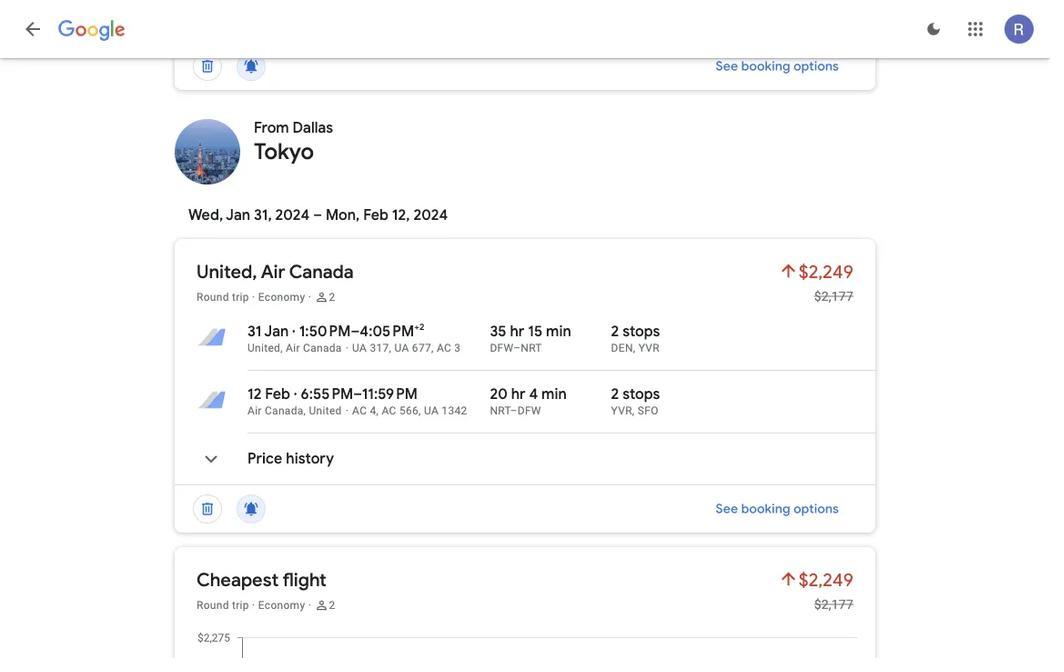 Task type: describe. For each thing, give the bounding box(es) containing it.
– inside the 20 hr 4 min nrt – dfw
[[510, 405, 518, 418]]

1:50 pm
[[299, 323, 351, 341]]

$2,249 for united, air canada
[[799, 260, 853, 283]]

1 vertical spatial feb
[[265, 385, 290, 404]]

35 hr 15 min dfw – nrt
[[490, 323, 571, 355]]

mon,
[[326, 206, 360, 225]]

options for disable email notifications for solution, one way trip from dallas to chicago.sat, jan 20, 2024 – mon, feb 5, 2024 icon
[[793, 58, 839, 75]]

hr for 35
[[510, 323, 524, 341]]

nrt inside 35 hr 15 min dfw – nrt
[[521, 342, 542, 355]]

, inside 2 stops den , yvr
[[633, 342, 635, 355]]

from dallas tokyo
[[254, 119, 333, 166]]

677
[[412, 342, 431, 355]]

history
[[286, 450, 334, 469]]

2 horizontal spatial ac
[[437, 342, 451, 355]]

6:55 pm – 11:59 pm
[[301, 385, 418, 404]]

0 vertical spatial air
[[261, 260, 285, 283]]

1 price history graph image from the top
[[189, 438, 233, 481]]

change appearance image
[[912, 7, 955, 51]]

booking for disable email notifications for solution, round trip from dallas to tokyo.wed, jan 31, 2024 – mon, feb 12, 2024 image
[[741, 501, 790, 518]]

2 passengers text field for united, air canada
[[329, 290, 335, 305]]

yvr inside 2 stops yvr , sfo
[[611, 405, 632, 418]]

, left "1342"
[[419, 405, 421, 418]]

20 hr 4 min nrt – dfw
[[490, 385, 567, 418]]

1:50 pm – 4:05 pm + 2
[[299, 322, 424, 341]]

2 inside 2 stops den , yvr
[[611, 323, 619, 341]]

, down 6:55 pm
[[304, 405, 306, 418]]

den
[[611, 342, 633, 355]]

flight
[[283, 569, 327, 592]]

35
[[490, 323, 506, 341]]

yvr inside 2 stops den , yvr
[[638, 342, 660, 355]]

price history
[[247, 450, 334, 469]]

12 feb
[[247, 385, 290, 404]]

0 horizontal spatial ua
[[352, 342, 367, 355]]

1 horizontal spatial ac
[[382, 405, 396, 418]]

see booking options for disable email notifications for solution, one way trip from dallas to chicago.sat, jan 20, 2024 – mon, feb 5, 2024 icon
[[716, 58, 839, 75]]

booking for disable email notifications for solution, one way trip from dallas to chicago.sat, jan 20, 2024 – mon, feb 5, 2024 icon
[[741, 58, 790, 75]]

round for united,
[[197, 291, 229, 304]]

$2,177 for united, air canada
[[814, 289, 853, 304]]

12,
[[392, 206, 410, 225]]

1 horizontal spatial ua
[[394, 342, 409, 355]]

2 horizontal spatial ua
[[424, 405, 439, 418]]

2249 us dollars text field for cheapest flight
[[799, 569, 853, 592]]

disable email notifications for solution, one way trip from dallas to chicago.sat, jan 20, 2024 – mon, feb 5, 2024 image
[[229, 45, 273, 88]]

see for disable email notifications for solution, one way trip from dallas to chicago.sat, jan 20, 2024 – mon, feb 5, 2024 icon
[[716, 58, 738, 75]]

tokyo
[[254, 138, 314, 166]]

– inside 1:50 pm – 4:05 pm + 2
[[351, 323, 360, 341]]

0 vertical spatial united
[[247, 342, 280, 355]]

airline logo image for 31 jan
[[197, 323, 226, 352]]

1 2024 from the left
[[275, 206, 310, 225]]

6:55 pm
[[301, 385, 353, 404]]

1 vertical spatial canada
[[303, 342, 342, 355]]

2 passengers text field for cheapest flight
[[329, 599, 335, 613]]

2 vertical spatial air
[[247, 405, 262, 418]]

airline logo image for 12 feb
[[197, 386, 226, 415]]

566
[[399, 405, 419, 418]]

options for disable email notifications for solution, round trip from dallas to tokyo.wed, jan 31, 2024 – mon, feb 12, 2024 image
[[793, 501, 839, 518]]

go back image
[[22, 18, 44, 40]]

jan for 31
[[264, 323, 289, 341]]

2177 US dollars text field
[[814, 289, 853, 304]]

0 vertical spatial canada
[[289, 260, 354, 283]]

see for disable email notifications for solution, round trip from dallas to tokyo.wed, jan 31, 2024 – mon, feb 12, 2024 image
[[716, 501, 738, 518]]

$2,177 for cheapest flight
[[814, 597, 853, 612]]

2 2024 from the left
[[413, 206, 448, 225]]



Task type: locate. For each thing, give the bounding box(es) containing it.
canada down wed, jan 31, 2024 – mon, feb 12, 2024 in the left top of the page
[[289, 260, 354, 283]]

2 2 passengers text field from the top
[[329, 599, 335, 613]]

1 vertical spatial dfw
[[518, 405, 541, 418]]

ua down 1:50 pm – 4:05 pm + 2
[[352, 342, 367, 355]]

$2,249 up $2,177 text field on the bottom of the page
[[799, 569, 853, 592]]

round down "cheapest"
[[197, 600, 229, 612]]

0 vertical spatial feb
[[363, 206, 388, 225]]

2 booking from the top
[[741, 501, 790, 518]]

ac down 11:59 pm
[[382, 405, 396, 418]]

1 $2,249 from the top
[[799, 260, 853, 283]]

canada down 1:50 pm
[[303, 342, 342, 355]]

, inside 2 stops yvr , sfo
[[632, 405, 635, 418]]

2 see booking options from the top
[[716, 501, 839, 518]]

– inside 35 hr 15 min dfw – nrt
[[513, 342, 521, 355]]

jan right 31
[[264, 323, 289, 341]]

4:05 pm
[[360, 323, 414, 341]]

1 stops from the top
[[623, 323, 660, 341]]

price
[[247, 450, 282, 469]]

remove saved flight, round trip from dallas to tokyo.wed, jan 31, 2024 – mon, feb 12, 2024 image
[[186, 488, 229, 531]]

ac 4 , ac 566 , ua 1342
[[352, 405, 467, 418]]

2 stops yvr , sfo
[[611, 385, 660, 418]]

yvr right the "den"
[[638, 342, 660, 355]]

hr right 20
[[511, 385, 526, 404]]

2 economy from the top
[[258, 600, 305, 612]]

wed, jan 31, 2024 – mon, feb 12, 2024
[[188, 206, 448, 225]]

hr for 20
[[511, 385, 526, 404]]

1 2249 us dollars text field from the top
[[799, 260, 853, 283]]

0 vertical spatial 2 passengers text field
[[329, 290, 335, 305]]

2 price history graph image from the top
[[189, 631, 875, 659]]

15
[[528, 323, 543, 341]]

0 horizontal spatial dfw
[[490, 342, 513, 355]]

feb right 12
[[265, 385, 290, 404]]

feb
[[363, 206, 388, 225], [265, 385, 290, 404]]

1 $2,177 from the top
[[814, 289, 853, 304]]

–
[[313, 206, 322, 225], [351, 323, 360, 341], [513, 342, 521, 355], [353, 385, 362, 404], [510, 405, 518, 418]]

1 vertical spatial min
[[541, 385, 567, 404]]

0 horizontal spatial feb
[[265, 385, 290, 404]]

from
[[254, 119, 289, 137]]

2 2249 us dollars text field from the top
[[799, 569, 853, 592]]

2024 right 12,
[[413, 206, 448, 225]]

1 horizontal spatial dfw
[[518, 405, 541, 418]]

hr
[[510, 323, 524, 341], [511, 385, 526, 404]]

united
[[247, 342, 280, 355], [309, 405, 342, 418]]

0 vertical spatial options
[[793, 58, 839, 75]]

2 stops from the top
[[623, 385, 660, 404]]

round
[[197, 291, 229, 304], [197, 600, 229, 612]]

1 vertical spatial airline logo image
[[197, 386, 226, 415]]

nrt
[[521, 342, 542, 355], [490, 405, 510, 418]]

min inside 35 hr 15 min dfw – nrt
[[546, 323, 571, 341]]

1 vertical spatial jan
[[264, 323, 289, 341]]

1 horizontal spatial feb
[[363, 206, 388, 225]]

united down '31 jan'
[[247, 342, 280, 355]]

1 vertical spatial options
[[793, 501, 839, 518]]

round trip economy down cheapest flight
[[197, 600, 305, 612]]

31
[[247, 323, 261, 341]]

1 vertical spatial hr
[[511, 385, 526, 404]]

stops inside 2 stops den , yvr
[[623, 323, 660, 341]]

yvr
[[638, 342, 660, 355], [611, 405, 632, 418]]

2 inside 2 stops yvr , sfo
[[611, 385, 619, 404]]

1 vertical spatial nrt
[[490, 405, 510, 418]]

1 2 passengers text field from the top
[[329, 290, 335, 305]]

, down 11:59 pm
[[376, 405, 379, 418]]

airline logo image left 12
[[197, 386, 226, 415]]

remove saved flight, one way trip from dallas to chicago.sat, jan 20, 2024 – mon, feb 5, 2024 image
[[186, 45, 229, 88]]

$2,249 for cheapest flight
[[799, 569, 853, 592]]

0 vertical spatial see booking options
[[716, 58, 839, 75]]

2 $2,249 from the top
[[799, 569, 853, 592]]

united , air canada
[[247, 342, 342, 355]]

0 horizontal spatial nrt
[[490, 405, 510, 418]]

0 vertical spatial price history graph image
[[189, 438, 233, 481]]

20
[[490, 385, 508, 404]]

0 vertical spatial dfw
[[490, 342, 513, 355]]

min inside the 20 hr 4 min nrt – dfw
[[541, 385, 567, 404]]

1 round trip economy from the top
[[197, 291, 305, 304]]

, down '31 jan'
[[280, 342, 283, 355]]

11:59 pm
[[362, 385, 418, 404]]

1 vertical spatial trip
[[232, 600, 249, 612]]

ac
[[437, 342, 451, 355], [352, 405, 367, 418], [382, 405, 396, 418]]

united down 6:55 pm
[[309, 405, 342, 418]]

dfw down 35
[[490, 342, 513, 355]]

2 trip from the top
[[232, 600, 249, 612]]

31,
[[254, 206, 272, 225]]

1 horizontal spatial yvr
[[638, 342, 660, 355]]

1 horizontal spatial 2024
[[413, 206, 448, 225]]

0 vertical spatial economy
[[258, 291, 305, 304]]

1 airline logo image from the top
[[197, 323, 226, 352]]

min right 20
[[541, 385, 567, 404]]

0 vertical spatial min
[[546, 323, 571, 341]]

ua
[[352, 342, 367, 355], [394, 342, 409, 355], [424, 405, 439, 418]]

, up 2 stops yvr , sfo
[[633, 342, 635, 355]]

2024 right the 31,
[[275, 206, 310, 225]]

12
[[247, 385, 262, 404]]

trip for united,
[[232, 291, 249, 304]]

ac left 3
[[437, 342, 451, 355]]

air down 12
[[247, 405, 262, 418]]

stops up sfo
[[623, 385, 660, 404]]

1 vertical spatial round trip economy
[[197, 600, 305, 612]]

see booking options
[[716, 58, 839, 75], [716, 501, 839, 518]]

jan
[[226, 206, 250, 225], [264, 323, 289, 341]]

1 vertical spatial price history graph image
[[189, 631, 875, 659]]

see
[[716, 58, 738, 75], [716, 501, 738, 518]]

2 inside 1:50 pm – 4:05 pm + 2
[[419, 322, 424, 333]]

2 passengers text field
[[329, 290, 335, 305], [329, 599, 335, 613]]

airline logo image
[[197, 323, 226, 352], [197, 386, 226, 415]]

1 horizontal spatial jan
[[264, 323, 289, 341]]

air
[[261, 260, 285, 283], [286, 342, 300, 355], [247, 405, 262, 418]]

economy for flight
[[258, 600, 305, 612]]

min right 15
[[546, 323, 571, 341]]

1 vertical spatial see booking options
[[716, 501, 839, 518]]

1 vertical spatial see
[[716, 501, 738, 518]]

canada down the 12 feb
[[265, 405, 304, 418]]

1 horizontal spatial 4
[[529, 385, 538, 404]]

stops inside 2 stops yvr , sfo
[[623, 385, 660, 404]]

round down united,
[[197, 291, 229, 304]]

stops for 20 hr 4 min
[[623, 385, 660, 404]]

round trip economy for cheapest
[[197, 600, 305, 612]]

1 see from the top
[[716, 58, 738, 75]]

4 inside the 20 hr 4 min nrt – dfw
[[529, 385, 538, 404]]

1 vertical spatial economy
[[258, 600, 305, 612]]

0 vertical spatial round trip economy
[[197, 291, 305, 304]]

0 vertical spatial $2,249
[[799, 260, 853, 283]]

4 right 20
[[529, 385, 538, 404]]

2249 us dollars text field up $2,177 text box
[[799, 260, 853, 283]]

1 round from the top
[[197, 291, 229, 304]]

nrt down 15
[[521, 342, 542, 355]]

2 see from the top
[[716, 501, 738, 518]]

2249 us dollars text field for united, air canada
[[799, 260, 853, 283]]

4
[[529, 385, 538, 404], [370, 405, 376, 418]]

0 vertical spatial 4
[[529, 385, 538, 404]]

1 vertical spatial united
[[309, 405, 342, 418]]

+
[[414, 322, 419, 333]]

, down '4:05 pm'
[[389, 342, 391, 355]]

0 vertical spatial airline logo image
[[197, 323, 226, 352]]

1 vertical spatial 2 passengers text field
[[329, 599, 335, 613]]

$2,249
[[799, 260, 853, 283], [799, 569, 853, 592]]

2024
[[275, 206, 310, 225], [413, 206, 448, 225]]

round trip economy for united,
[[197, 291, 305, 304]]

min
[[546, 323, 571, 341], [541, 385, 567, 404]]

1 vertical spatial 2249 us dollars text field
[[799, 569, 853, 592]]

1 trip from the top
[[232, 291, 249, 304]]

economy down cheapest flight
[[258, 600, 305, 612]]

dfw
[[490, 342, 513, 355], [518, 405, 541, 418]]

2 options from the top
[[793, 501, 839, 518]]

united, air canada
[[197, 260, 354, 283]]

hr inside 35 hr 15 min dfw – nrt
[[510, 323, 524, 341]]

trip down "cheapest"
[[232, 600, 249, 612]]

0 horizontal spatial jan
[[226, 206, 250, 225]]

0 horizontal spatial ac
[[352, 405, 367, 418]]

trip for cheapest
[[232, 600, 249, 612]]

ua 317 , ua 677 , ac 3
[[352, 342, 461, 355]]

1342
[[442, 405, 467, 418]]

round trip economy
[[197, 291, 305, 304], [197, 600, 305, 612]]

1 vertical spatial $2,249
[[799, 569, 853, 592]]

0 vertical spatial booking
[[741, 58, 790, 75]]

0 vertical spatial yvr
[[638, 342, 660, 355]]

trip down united,
[[232, 291, 249, 304]]

0 horizontal spatial 2024
[[275, 206, 310, 225]]

0 vertical spatial nrt
[[521, 342, 542, 355]]

0 vertical spatial $2,177
[[814, 289, 853, 304]]

$2,177
[[814, 289, 853, 304], [814, 597, 853, 612]]

trip
[[232, 291, 249, 304], [232, 600, 249, 612]]

0 horizontal spatial united
[[247, 342, 280, 355]]

0 vertical spatial 2249 us dollars text field
[[799, 260, 853, 283]]

317
[[370, 342, 389, 355]]

sfo
[[638, 405, 658, 418]]

options
[[793, 58, 839, 75], [793, 501, 839, 518]]

jan for wed,
[[226, 206, 250, 225]]

hr left 15
[[510, 323, 524, 341]]

nrt inside the 20 hr 4 min nrt – dfw
[[490, 405, 510, 418]]

economy down united, air canada
[[258, 291, 305, 304]]

0 vertical spatial hr
[[510, 323, 524, 341]]

0 vertical spatial trip
[[232, 291, 249, 304]]

jan left the 31,
[[226, 206, 250, 225]]

united,
[[197, 260, 257, 283]]

 image
[[345, 342, 349, 355]]

1 vertical spatial booking
[[741, 501, 790, 518]]

ua right 566
[[424, 405, 439, 418]]

price history graph image
[[189, 438, 233, 481], [189, 631, 875, 659]]

31 jan
[[247, 323, 289, 341]]

stops for 35 hr 15 min
[[623, 323, 660, 341]]

$2,249 up $2,177 text box
[[799, 260, 853, 283]]

hr inside the 20 hr 4 min nrt – dfw
[[511, 385, 526, 404]]

1 horizontal spatial united
[[309, 405, 342, 418]]

wed,
[[188, 206, 223, 225]]

1 vertical spatial 4
[[370, 405, 376, 418]]

, left sfo
[[632, 405, 635, 418]]

nrt down 20
[[490, 405, 510, 418]]

2 stops den , yvr
[[611, 323, 660, 355]]

canada
[[289, 260, 354, 283], [303, 342, 342, 355], [265, 405, 304, 418]]

1 vertical spatial stops
[[623, 385, 660, 404]]

1 vertical spatial round
[[197, 600, 229, 612]]

1 booking from the top
[[741, 58, 790, 75]]

2249 us dollars text field up $2,177 text field on the bottom of the page
[[799, 569, 853, 592]]

air canada , united
[[247, 405, 342, 418]]

2 airline logo image from the top
[[197, 386, 226, 415]]

dfw down 35 hr 15 min dfw – nrt
[[518, 405, 541, 418]]

disable email notifications for solution, round trip from dallas to tokyo.wed, jan 31, 2024 – mon, feb 12, 2024 image
[[229, 488, 273, 531]]

round trip economy up 31
[[197, 291, 305, 304]]

2177 US dollars text field
[[814, 597, 853, 612]]

economy
[[258, 291, 305, 304], [258, 600, 305, 612]]

dfw inside the 20 hr 4 min nrt – dfw
[[518, 405, 541, 418]]

ac down 6:55 pm – 11:59 pm on the bottom of the page
[[352, 405, 367, 418]]

airline logo image left 31
[[197, 323, 226, 352]]

0 vertical spatial see
[[716, 58, 738, 75]]

ua left 677
[[394, 342, 409, 355]]

round for cheapest
[[197, 600, 229, 612]]

0 horizontal spatial yvr
[[611, 405, 632, 418]]

0 vertical spatial stops
[[623, 323, 660, 341]]

economy for air
[[258, 291, 305, 304]]

yvr left sfo
[[611, 405, 632, 418]]

min for 20 hr 4 min
[[541, 385, 567, 404]]

0 vertical spatial round
[[197, 291, 229, 304]]

price history graph application
[[189, 631, 875, 659]]

1 vertical spatial $2,177
[[814, 597, 853, 612]]

1 see booking options from the top
[[716, 58, 839, 75]]

stops up the "den"
[[623, 323, 660, 341]]

2
[[329, 291, 335, 304], [419, 322, 424, 333], [611, 323, 619, 341], [611, 385, 619, 404], [329, 600, 335, 612]]

1 vertical spatial yvr
[[611, 405, 632, 418]]

4 down 6:55 pm – 11:59 pm on the bottom of the page
[[370, 405, 376, 418]]

, left 3
[[431, 342, 434, 355]]

1 economy from the top
[[258, 291, 305, 304]]

 image
[[345, 405, 349, 418]]

cheapest
[[197, 569, 279, 592]]

,
[[280, 342, 283, 355], [389, 342, 391, 355], [431, 342, 434, 355], [633, 342, 635, 355], [304, 405, 306, 418], [376, 405, 379, 418], [419, 405, 421, 418], [632, 405, 635, 418]]

2249 US dollars text field
[[799, 260, 853, 283], [799, 569, 853, 592]]

0 vertical spatial jan
[[226, 206, 250, 225]]

3
[[454, 342, 461, 355]]

1 horizontal spatial nrt
[[521, 342, 542, 355]]

dfw inside 35 hr 15 min dfw – nrt
[[490, 342, 513, 355]]

dallas
[[293, 119, 333, 137]]

2 round from the top
[[197, 600, 229, 612]]

cheapest flight
[[197, 569, 327, 592]]

1 options from the top
[[793, 58, 839, 75]]

air down '31 jan'
[[286, 342, 300, 355]]

1 vertical spatial air
[[286, 342, 300, 355]]

air right united,
[[261, 260, 285, 283]]

see booking options for disable email notifications for solution, round trip from dallas to tokyo.wed, jan 31, 2024 – mon, feb 12, 2024 image
[[716, 501, 839, 518]]

2 $2,177 from the top
[[814, 597, 853, 612]]

0 horizontal spatial 4
[[370, 405, 376, 418]]

booking
[[741, 58, 790, 75], [741, 501, 790, 518]]

2 vertical spatial canada
[[265, 405, 304, 418]]

2 round trip economy from the top
[[197, 600, 305, 612]]

stops
[[623, 323, 660, 341], [623, 385, 660, 404]]

feb left 12,
[[363, 206, 388, 225]]

min for 35 hr 15 min
[[546, 323, 571, 341]]



Task type: vqa. For each thing, say whether or not it's contained in the screenshot.
– in 35 HR 15 MIN DFW – NRT
yes



